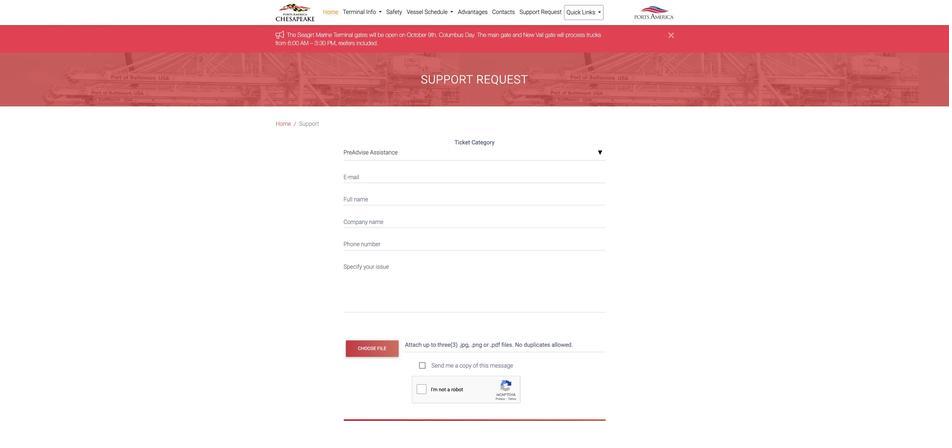 Task type: describe. For each thing, give the bounding box(es) containing it.
bullhorn image
[[275, 31, 287, 39]]

2 gate from the left
[[545, 32, 555, 38]]

Attach up to three(3) .jpg, .png or .pdf files. No duplicates allowed. text field
[[404, 339, 607, 353]]

preadvise
[[344, 149, 369, 156]]

copy
[[459, 363, 472, 369]]

assistance
[[370, 149, 398, 156]]

category
[[472, 139, 495, 146]]

▼
[[598, 150, 603, 156]]

marine
[[316, 32, 332, 38]]

safety
[[386, 9, 402, 15]]

name for company name
[[369, 219, 383, 226]]

me
[[446, 363, 454, 369]]

terminal info link
[[341, 5, 384, 19]]

phone number
[[344, 241, 380, 248]]

advantages link
[[456, 5, 490, 19]]

0 horizontal spatial home link
[[276, 120, 291, 129]]

contacts link
[[490, 5, 517, 19]]

3:30
[[314, 40, 326, 46]]

send
[[431, 363, 444, 369]]

1 gate from the left
[[501, 32, 511, 38]]

your
[[363, 264, 374, 271]]

on
[[399, 32, 405, 38]]

columbus
[[439, 32, 463, 38]]

full
[[344, 196, 352, 203]]

new
[[523, 32, 534, 38]]

terminal inside the seagirt marine terminal gates will be open on october 9th, columbus day. the main gate and new vail gate will process trucks from 6:00 am – 3:30 pm, reefers included.
[[333, 32, 353, 38]]

Full name text field
[[344, 192, 605, 206]]

october
[[407, 32, 426, 38]]

2 will from the left
[[557, 32, 564, 38]]

specify
[[344, 264, 362, 271]]

file
[[377, 346, 386, 352]]

issue
[[376, 264, 389, 271]]

vail
[[536, 32, 543, 38]]

choose file
[[358, 346, 386, 352]]

1 the from the left
[[287, 32, 296, 38]]

and
[[512, 32, 522, 38]]

message
[[490, 363, 513, 369]]

am
[[300, 40, 308, 46]]

quick links link
[[564, 5, 604, 20]]

1 horizontal spatial home link
[[321, 5, 341, 19]]

1 horizontal spatial support
[[421, 73, 473, 86]]

trucks
[[586, 32, 601, 38]]

quick
[[567, 9, 581, 16]]

0 horizontal spatial home
[[276, 121, 291, 127]]

specify your issue
[[344, 264, 389, 271]]

number
[[361, 241, 380, 248]]

safety link
[[384, 5, 404, 19]]

request inside the support request "link"
[[541, 9, 562, 15]]

vessel schedule link
[[404, 5, 456, 19]]

support request link
[[517, 5, 564, 19]]



Task type: vqa. For each thing, say whether or not it's contained in the screenshot.
'Ports America Tos Web Portal'
no



Task type: locate. For each thing, give the bounding box(es) containing it.
the seagirt marine terminal gates will be open on october 9th, columbus day. the main gate and new vail gate will process trucks from 6:00 am – 3:30 pm, reefers included. link
[[275, 32, 601, 46]]

will left process
[[557, 32, 564, 38]]

close image
[[668, 31, 674, 40]]

1 horizontal spatial request
[[541, 9, 562, 15]]

2 vertical spatial support
[[299, 121, 319, 127]]

name right full
[[354, 196, 368, 203]]

1 will from the left
[[369, 32, 376, 38]]

home
[[323, 9, 338, 15], [276, 121, 291, 127]]

support inside "link"
[[520, 9, 540, 15]]

gate right vail
[[545, 32, 555, 38]]

1 horizontal spatial the
[[477, 32, 486, 38]]

info
[[366, 9, 376, 15]]

0 vertical spatial request
[[541, 9, 562, 15]]

2 horizontal spatial support
[[520, 9, 540, 15]]

reefers
[[338, 40, 355, 46]]

1 horizontal spatial name
[[369, 219, 383, 226]]

1 vertical spatial terminal
[[333, 32, 353, 38]]

2 the from the left
[[477, 32, 486, 38]]

terminal up reefers
[[333, 32, 353, 38]]

a
[[455, 363, 458, 369]]

home link
[[321, 5, 341, 19], [276, 120, 291, 129]]

1 horizontal spatial gate
[[545, 32, 555, 38]]

Phone number text field
[[344, 237, 605, 251]]

0 horizontal spatial gate
[[501, 32, 511, 38]]

vessel schedule
[[407, 9, 449, 15]]

0 vertical spatial name
[[354, 196, 368, 203]]

1 vertical spatial home link
[[276, 120, 291, 129]]

0 vertical spatial support
[[520, 9, 540, 15]]

0 horizontal spatial the
[[287, 32, 296, 38]]

will left be
[[369, 32, 376, 38]]

E-mail email field
[[344, 169, 605, 183]]

ticket
[[455, 139, 470, 146]]

support request inside "link"
[[520, 9, 562, 15]]

1 vertical spatial name
[[369, 219, 383, 226]]

company name
[[344, 219, 383, 226]]

be
[[378, 32, 384, 38]]

terminal inside terminal info link
[[343, 9, 365, 15]]

terminal
[[343, 9, 365, 15], [333, 32, 353, 38]]

send me a copy of this message
[[431, 363, 513, 369]]

contacts
[[492, 9, 515, 15]]

mail
[[348, 174, 359, 181]]

pm,
[[327, 40, 337, 46]]

choose
[[358, 346, 376, 352]]

company
[[344, 219, 368, 226]]

0 horizontal spatial name
[[354, 196, 368, 203]]

the seagirt marine terminal gates will be open on october 9th, columbus day. the main gate and new vail gate will process trucks from 6:00 am – 3:30 pm, reefers included. alert
[[0, 25, 949, 53]]

1 vertical spatial home
[[276, 121, 291, 127]]

main
[[488, 32, 499, 38]]

name
[[354, 196, 368, 203], [369, 219, 383, 226]]

the right "day."
[[477, 32, 486, 38]]

open
[[385, 32, 398, 38]]

0 vertical spatial home
[[323, 9, 338, 15]]

–
[[310, 40, 313, 46]]

Company name text field
[[344, 214, 605, 228]]

day.
[[465, 32, 475, 38]]

0 horizontal spatial support
[[299, 121, 319, 127]]

1 vertical spatial support
[[421, 73, 473, 86]]

full name
[[344, 196, 368, 203]]

process
[[565, 32, 585, 38]]

1 horizontal spatial home
[[323, 9, 338, 15]]

terminal left info
[[343, 9, 365, 15]]

name for full name
[[354, 196, 368, 203]]

Specify your issue text field
[[344, 259, 605, 313]]

advantages
[[458, 9, 488, 15]]

9th,
[[428, 32, 437, 38]]

1 vertical spatial support request
[[421, 73, 528, 86]]

this
[[479, 363, 489, 369]]

the up 6:00 on the top of page
[[287, 32, 296, 38]]

gate
[[501, 32, 511, 38], [545, 32, 555, 38]]

will
[[369, 32, 376, 38], [557, 32, 564, 38]]

preadvise assistance
[[344, 149, 398, 156]]

ticket category
[[455, 139, 495, 146]]

name right company
[[369, 219, 383, 226]]

seagirt
[[297, 32, 314, 38]]

0 horizontal spatial request
[[476, 73, 528, 86]]

from
[[275, 40, 286, 46]]

terminal info
[[343, 9, 377, 15]]

the
[[287, 32, 296, 38], [477, 32, 486, 38]]

phone
[[344, 241, 360, 248]]

gates
[[354, 32, 367, 38]]

the seagirt marine terminal gates will be open on october 9th, columbus day. the main gate and new vail gate will process trucks from 6:00 am – 3:30 pm, reefers included.
[[275, 32, 601, 46]]

support
[[520, 9, 540, 15], [421, 73, 473, 86], [299, 121, 319, 127]]

6:00
[[288, 40, 299, 46]]

0 vertical spatial support request
[[520, 9, 562, 15]]

quick links
[[567, 9, 597, 16]]

vessel
[[407, 9, 423, 15]]

e-
[[344, 174, 348, 181]]

request
[[541, 9, 562, 15], [476, 73, 528, 86]]

included.
[[356, 40, 378, 46]]

support request
[[520, 9, 562, 15], [421, 73, 528, 86]]

of
[[473, 363, 478, 369]]

gate left "and"
[[501, 32, 511, 38]]

0 vertical spatial terminal
[[343, 9, 365, 15]]

0 horizontal spatial will
[[369, 32, 376, 38]]

1 vertical spatial request
[[476, 73, 528, 86]]

links
[[582, 9, 595, 16]]

0 vertical spatial home link
[[321, 5, 341, 19]]

1 horizontal spatial will
[[557, 32, 564, 38]]

schedule
[[425, 9, 448, 15]]

e-mail
[[344, 174, 359, 181]]



